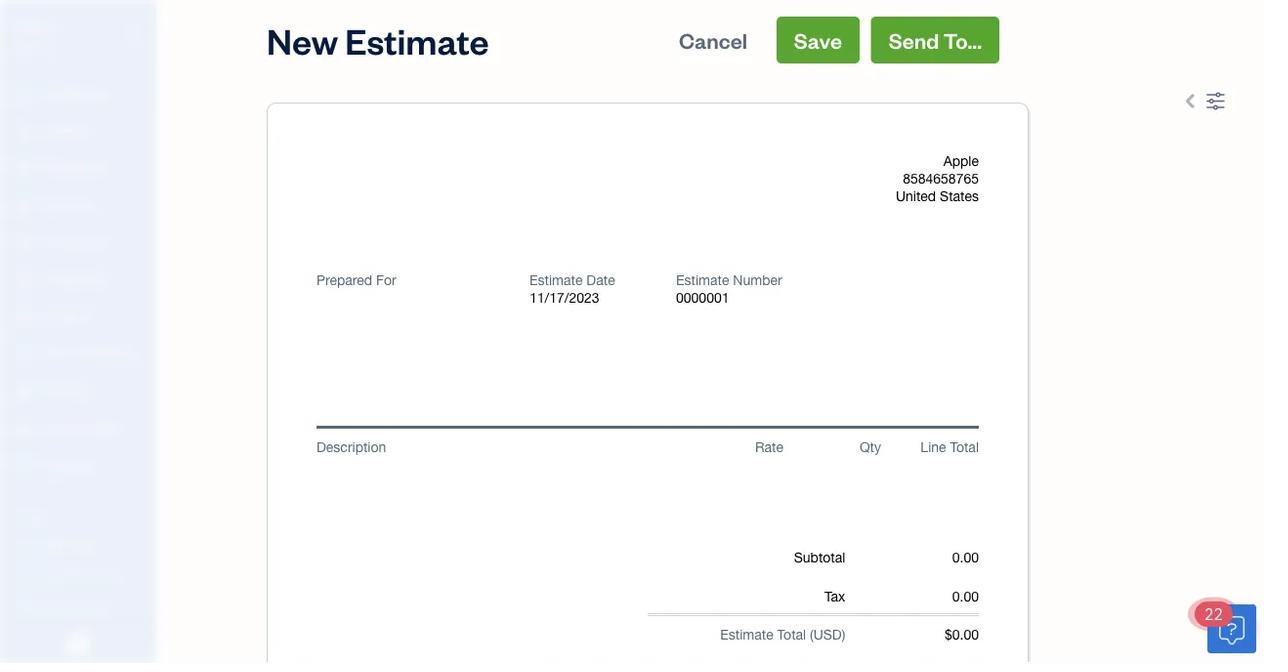 Task type: describe. For each thing, give the bounding box(es) containing it.
chart image
[[13, 419, 36, 439]]

estimate for estimate date
[[530, 272, 583, 288]]

apple for apple owner
[[16, 17, 58, 38]]

invoice image
[[13, 196, 36, 216]]

total for line
[[950, 439, 979, 455]]

$0.00
[[945, 627, 979, 643]]

report image
[[13, 456, 36, 476]]

resource center badge image
[[1207, 605, 1256, 654]]

send to...
[[889, 26, 982, 54]]

team members image
[[15, 537, 150, 553]]

qty
[[860, 439, 881, 455]]

owner
[[16, 39, 52, 55]]

send
[[889, 26, 939, 54]]

22
[[1205, 604, 1223, 625]]

apple 8584658765 united states
[[896, 153, 979, 204]]

prepared for
[[317, 272, 396, 288]]

main element
[[0, 0, 205, 663]]

united
[[896, 188, 936, 204]]

tax
[[825, 589, 845, 605]]

dashboard image
[[13, 85, 36, 105]]

usd
[[813, 627, 842, 643]]

chevronleft image
[[1181, 89, 1201, 112]]

states
[[940, 188, 979, 204]]

estimate for estimate total ( usd )
[[720, 627, 773, 643]]

client image
[[13, 122, 36, 142]]

2 0.00 from the top
[[952, 589, 979, 605]]

apple for apple 8584658765 united states
[[943, 153, 979, 169]]

number
[[733, 272, 782, 288]]

estimate image
[[13, 159, 36, 179]]

estimate number
[[676, 272, 782, 288]]

payment image
[[13, 233, 36, 253]]



Task type: locate. For each thing, give the bounding box(es) containing it.
subtotal
[[794, 550, 845, 566]]

freshbooks image
[[63, 632, 94, 656]]

estimate total ( usd )
[[720, 627, 845, 643]]

prepared
[[317, 272, 372, 288]]

rate
[[755, 439, 784, 455]]

line total
[[921, 439, 979, 455]]

0 vertical spatial 0.00
[[952, 550, 979, 566]]

total right line
[[950, 439, 979, 455]]

(
[[810, 627, 813, 643]]

expense image
[[13, 271, 36, 290]]

for
[[376, 272, 396, 288]]

date
[[587, 272, 615, 288]]

Enter an Estimate # text field
[[676, 290, 730, 306]]

new estimate
[[267, 17, 489, 63]]

apple up 8584658765
[[943, 153, 979, 169]]

settings image
[[1205, 89, 1226, 112]]

0 vertical spatial apple
[[16, 17, 58, 38]]

money image
[[13, 382, 36, 402]]

0.00
[[952, 550, 979, 566], [952, 589, 979, 605]]

estimate for estimate number
[[676, 272, 729, 288]]

)
[[842, 627, 845, 643]]

send to... button
[[871, 17, 999, 64]]

apple inside apple 8584658765 united states
[[943, 153, 979, 169]]

total for estimate
[[777, 627, 806, 643]]

0 horizontal spatial apple
[[16, 17, 58, 38]]

1 vertical spatial apple
[[943, 153, 979, 169]]

new
[[267, 17, 338, 63]]

project image
[[13, 308, 36, 327]]

bank connections image
[[15, 600, 150, 615]]

estimate date
[[530, 272, 615, 288]]

save button
[[776, 17, 860, 64]]

Estimate date in MM/DD/YYYY format text field
[[530, 290, 647, 306]]

timer image
[[13, 345, 36, 364]]

apple inside main element
[[16, 17, 58, 38]]

8584658765
[[903, 170, 979, 187]]

apps image
[[15, 506, 150, 522]]

items and services image
[[15, 569, 150, 584]]

1 vertical spatial total
[[777, 627, 806, 643]]

22 button
[[1195, 602, 1256, 654]]

to...
[[943, 26, 982, 54]]

apple owner
[[16, 17, 58, 55]]

1 vertical spatial 0.00
[[952, 589, 979, 605]]

apple
[[16, 17, 58, 38], [943, 153, 979, 169]]

1 0.00 from the top
[[952, 550, 979, 566]]

total left (
[[777, 627, 806, 643]]

cancel
[[679, 26, 747, 54]]

estimate
[[345, 17, 489, 63], [530, 272, 583, 288], [676, 272, 729, 288], [720, 627, 773, 643]]

apple up owner
[[16, 17, 58, 38]]

line
[[921, 439, 946, 455]]

1 horizontal spatial apple
[[943, 153, 979, 169]]

total
[[950, 439, 979, 455], [777, 627, 806, 643]]

0 horizontal spatial total
[[777, 627, 806, 643]]

0 vertical spatial total
[[950, 439, 979, 455]]

1 horizontal spatial total
[[950, 439, 979, 455]]

cancel button
[[661, 17, 765, 64]]

save
[[794, 26, 842, 54]]

description
[[317, 439, 386, 455]]



Task type: vqa. For each thing, say whether or not it's contained in the screenshot.
Items and Services 'image'
yes



